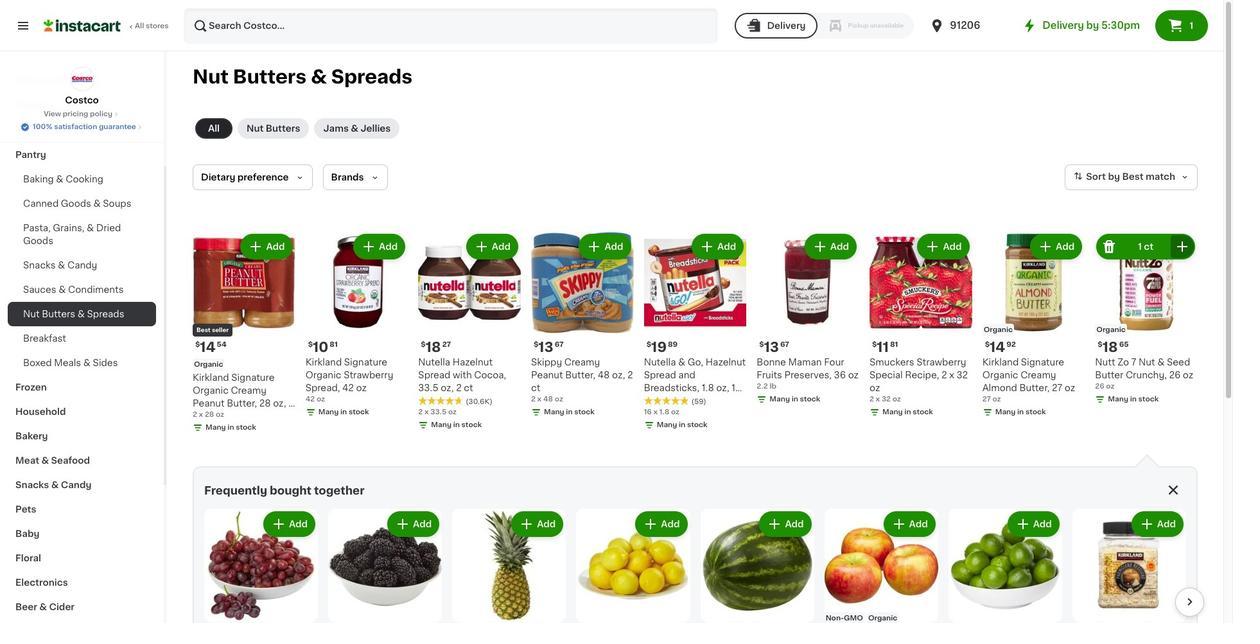 Task type: locate. For each thing, give the bounding box(es) containing it.
1 horizontal spatial 26
[[1170, 371, 1181, 380]]

goods inside pasta, grains, & dried goods
[[23, 236, 53, 245]]

spreads up 'jellies'
[[331, 67, 413, 86]]

1 horizontal spatial 48
[[598, 371, 610, 380]]

signature for kirkland signature organic creamy almond butter, 27 oz 27 oz
[[1022, 358, 1065, 367]]

add
[[266, 242, 285, 251], [379, 242, 398, 251], [492, 242, 511, 251], [605, 242, 624, 251], [718, 242, 737, 251], [831, 242, 849, 251], [944, 242, 962, 251], [1056, 242, 1075, 251], [289, 520, 308, 529], [413, 520, 432, 529], [537, 520, 556, 529], [661, 520, 680, 529], [785, 520, 804, 529], [910, 520, 928, 529], [1034, 520, 1052, 529], [1158, 520, 1177, 529]]

nut up crunchy,
[[1139, 358, 1156, 367]]

0 horizontal spatial delivery
[[768, 21, 806, 30]]

3 $ from the left
[[873, 341, 877, 348]]

many down 16 x 1.8 oz
[[657, 421, 677, 428]]

x
[[950, 371, 955, 380], [538, 396, 542, 403], [876, 396, 880, 403], [425, 408, 429, 416], [654, 408, 658, 416], [199, 411, 203, 418]]

in down the skippy creamy peanut butter, 48 oz, 2 ct 2 x 48 oz
[[566, 408, 573, 416]]

19
[[652, 340, 667, 354]]

nut butters & spreads up the nut butters link
[[193, 67, 413, 86]]

increment quantity of nutt zo 7 nut & seed butter crunchy, 26 oz image
[[1175, 239, 1191, 254]]

non-gmo organic
[[826, 615, 898, 622]]

organic down $ 14 54
[[194, 361, 223, 368]]

oz, inside nutella & go, hazelnut spread and breadsticks, 1.8 oz, 16 count
[[717, 383, 730, 392]]

many for nut
[[1109, 396, 1129, 403]]

frequently bought together
[[204, 486, 365, 496]]

smuckers strawberry special recipe, 2 x 32 oz 2 x 32 oz
[[870, 358, 968, 403]]

1.8 down count
[[660, 408, 670, 416]]

many in stock down 2 x 28 oz
[[206, 424, 256, 431]]

strawberry inside smuckers strawberry special recipe, 2 x 32 oz 2 x 32 oz
[[917, 358, 967, 367]]

1 horizontal spatial 27
[[983, 396, 991, 403]]

1 vertical spatial 27
[[1052, 383, 1063, 392]]

butters
[[233, 67, 307, 86], [266, 124, 300, 133], [42, 310, 75, 319]]

product group containing 10
[[306, 231, 408, 420]]

$ up nutella hazelnut spread with cocoa, 33.5 oz, 2 ct
[[421, 341, 426, 348]]

14 for $ 14 54
[[200, 340, 216, 354]]

1 horizontal spatial 1.8
[[702, 383, 714, 392]]

go,
[[688, 358, 704, 367]]

spread inside nutella & go, hazelnut spread and breadsticks, 1.8 oz, 16 count
[[644, 371, 676, 380]]

1 vertical spatial best
[[197, 327, 211, 333]]

stock down preserves,
[[800, 396, 821, 403]]

kirkland inside kirkland signature organic creamy almond butter, 27 oz 27 oz
[[983, 358, 1019, 367]]

jams & jellies
[[324, 124, 391, 133]]

1 horizontal spatial delivery
[[1043, 21, 1085, 30]]

nutella down $ 18 27 at left
[[419, 358, 451, 367]]

nutella for 18
[[419, 358, 451, 367]]

snacks up sauces
[[23, 261, 56, 270]]

0 vertical spatial 1
[[1190, 21, 1194, 30]]

$ 18 27
[[421, 340, 451, 354]]

1 horizontal spatial peanut
[[531, 371, 563, 380]]

many down the skippy creamy peanut butter, 48 oz, 2 ct 2 x 48 oz
[[544, 408, 565, 416]]

89
[[668, 341, 678, 348]]

match
[[1146, 172, 1176, 181]]

stores
[[146, 22, 169, 30]]

1 nutella from the left
[[419, 358, 451, 367]]

kirkland for kirkland signature organic strawberry spread, 42 oz 42 oz
[[306, 358, 342, 367]]

1 horizontal spatial 28
[[259, 399, 271, 408]]

& inside pasta, grains, & dried goods
[[87, 224, 94, 233]]

oz, inside nutella hazelnut spread with cocoa, 33.5 oz, 2 ct
[[441, 383, 454, 392]]

0 vertical spatial snacks
[[23, 261, 56, 270]]

1 spread from the left
[[419, 371, 451, 380]]

creamy inside kirkland signature organic creamy almond butter, 27 oz 27 oz
[[1021, 371, 1057, 380]]

14 for $ 14 92
[[990, 340, 1006, 354]]

18 for $ 18 65
[[1103, 340, 1118, 354]]

1 horizontal spatial 16
[[732, 383, 742, 392]]

1 vertical spatial 26
[[1096, 383, 1105, 390]]

100% satisfaction guarantee
[[33, 123, 136, 130]]

$ inside $ 14 92
[[985, 341, 990, 348]]

0 horizontal spatial 13
[[539, 340, 554, 354]]

frozen link
[[8, 375, 156, 400]]

& left 'seed'
[[1158, 358, 1165, 367]]

0 vertical spatial 28
[[259, 399, 271, 408]]

many in stock for nut
[[1109, 396, 1159, 403]]

organic
[[984, 326, 1013, 333], [1097, 326, 1126, 333], [194, 361, 223, 368], [306, 371, 342, 380], [983, 371, 1019, 380], [193, 386, 229, 395], [869, 615, 898, 622]]

1 horizontal spatial 42
[[342, 383, 354, 392]]

brands
[[331, 173, 364, 182]]

1 vertical spatial 16
[[644, 408, 652, 416]]

kirkland
[[15, 77, 54, 86], [306, 358, 342, 367], [983, 358, 1019, 367], [193, 373, 229, 382]]

in down 16 x 1.8 oz
[[679, 421, 686, 428]]

8 $ from the left
[[985, 341, 990, 348]]

$ 13 67 up skippy
[[534, 340, 564, 354]]

1 $ 13 67 from the left
[[534, 340, 564, 354]]

delivery inside button
[[768, 21, 806, 30]]

in down smuckers strawberry special recipe, 2 x 32 oz 2 x 32 oz
[[905, 408, 912, 416]]

produce link
[[8, 94, 156, 118]]

2 horizontal spatial creamy
[[1021, 371, 1057, 380]]

snacks & candy link up sauces & condiments at the top left of page
[[8, 253, 156, 278]]

& inside 'link'
[[56, 175, 63, 184]]

0 horizontal spatial 81
[[330, 341, 338, 348]]

signature inside kirkland signature organic creamy peanut butter, 28 oz, 2 ct
[[231, 373, 275, 382]]

0 vertical spatial 48
[[598, 371, 610, 380]]

1.8 inside nutella & go, hazelnut spread and breadsticks, 1.8 oz, 16 count
[[702, 383, 714, 392]]

all up dietary
[[208, 124, 220, 133]]

four
[[824, 358, 845, 367]]

1 horizontal spatial creamy
[[565, 358, 600, 367]]

by left 5:30pm
[[1087, 21, 1100, 30]]

& left the dried
[[87, 224, 94, 233]]

2 vertical spatial butters
[[42, 310, 75, 319]]

0 horizontal spatial all
[[135, 22, 144, 30]]

1 horizontal spatial 1
[[1190, 21, 1194, 30]]

all
[[135, 22, 144, 30], [208, 124, 220, 133]]

91206 button
[[930, 8, 1007, 44]]

0 horizontal spatial butter,
[[227, 399, 257, 408]]

& down meat & seafood
[[51, 481, 59, 490]]

1 horizontal spatial best
[[1123, 172, 1144, 181]]

27 right the almond
[[1052, 383, 1063, 392]]

0 horizontal spatial strawberry
[[344, 371, 394, 380]]

2 nutella from the left
[[644, 358, 676, 367]]

floral
[[15, 554, 41, 563]]

delivery
[[1043, 21, 1085, 30], [768, 21, 806, 30]]

1 hazelnut from the left
[[453, 358, 493, 367]]

0 vertical spatial goods
[[61, 199, 91, 208]]

33.5 inside nutella hazelnut spread with cocoa, 33.5 oz, 2 ct
[[419, 383, 439, 392]]

$ 13 67
[[534, 340, 564, 354], [760, 340, 790, 354]]

snacks & candy link
[[8, 253, 156, 278], [8, 473, 156, 497]]

1 vertical spatial 33.5
[[431, 408, 447, 416]]

breakfast link
[[8, 326, 156, 351]]

with
[[453, 371, 472, 380]]

0 horizontal spatial 1.8
[[660, 408, 670, 416]]

& up the "jams"
[[311, 67, 327, 86]]

kirkland signature organic creamy peanut butter, 28 oz, 2 ct
[[193, 373, 294, 421]]

81 for 11
[[891, 341, 899, 348]]

67 up bonne
[[781, 341, 790, 348]]

kirkland inside kirkland signature organic creamy peanut butter, 28 oz, 2 ct
[[193, 373, 229, 382]]

32 down special on the right of page
[[882, 396, 891, 403]]

2 13 from the left
[[764, 340, 779, 354]]

snacks down the meat
[[15, 481, 49, 490]]

spread left with
[[419, 371, 451, 380]]

peanut up 2 x 28 oz
[[193, 399, 225, 408]]

best inside field
[[1123, 172, 1144, 181]]

kirkland up produce
[[15, 77, 54, 86]]

$ 13 67 for skippy
[[534, 340, 564, 354]]

butter, inside kirkland signature organic creamy peanut butter, 28 oz, 2 ct
[[227, 399, 257, 408]]

almond
[[983, 383, 1018, 392]]

0 vertical spatial snacks & candy
[[23, 261, 97, 270]]

1 for 1
[[1190, 21, 1194, 30]]

best left seller
[[197, 327, 211, 333]]

(30.6k)
[[466, 398, 493, 405]]

skippy creamy peanut butter, 48 oz, 2 ct 2 x 48 oz
[[531, 358, 633, 403]]

stock down kirkland signature organic strawberry spread, 42 oz 42 oz
[[349, 408, 369, 416]]

stock down kirkland signature organic creamy almond butter, 27 oz 27 oz
[[1026, 408, 1046, 416]]

goods down pasta,
[[23, 236, 53, 245]]

$ inside $ 19 89
[[647, 341, 652, 348]]

in
[[792, 396, 799, 403], [1131, 396, 1137, 403], [566, 408, 573, 416], [905, 408, 912, 416], [341, 408, 347, 416], [1018, 408, 1024, 416], [453, 421, 460, 428], [679, 421, 686, 428], [228, 424, 234, 431]]

$ inside $ 18 27
[[421, 341, 426, 348]]

oz inside the skippy creamy peanut butter, 48 oz, 2 ct 2 x 48 oz
[[555, 396, 563, 403]]

2 vertical spatial 27
[[983, 396, 991, 403]]

1 vertical spatial 1
[[1139, 242, 1142, 251]]

many down lb
[[770, 396, 790, 403]]

signature inside kirkland signature organic creamy almond butter, 27 oz 27 oz
[[1022, 358, 1065, 367]]

$ up bonne
[[760, 341, 764, 348]]

stock down (30.6k)
[[462, 421, 482, 428]]

0 horizontal spatial spreads
[[87, 310, 124, 319]]

$ up spread,
[[308, 341, 313, 348]]

delivery by 5:30pm link
[[1023, 18, 1141, 33]]

kirkland for kirkland signature
[[15, 77, 54, 86]]

$ up skippy
[[534, 341, 539, 348]]

81 for 10
[[330, 341, 338, 348]]

0 vertical spatial butter,
[[566, 371, 596, 380]]

nutella inside nutella hazelnut spread with cocoa, 33.5 oz, 2 ct
[[419, 358, 451, 367]]

creamy for kirkland signature organic creamy peanut butter, 28 oz, 2 ct
[[231, 386, 267, 395]]

1 vertical spatial candy
[[61, 481, 92, 490]]

0 vertical spatial 32
[[957, 371, 968, 380]]

pantry
[[15, 150, 46, 159]]

0 vertical spatial strawberry
[[917, 358, 967, 367]]

0 vertical spatial creamy
[[565, 358, 600, 367]]

0 vertical spatial 26
[[1170, 371, 1181, 380]]

14 left 92
[[990, 340, 1006, 354]]

1 horizontal spatial all
[[208, 124, 220, 133]]

Search field
[[185, 9, 717, 42]]

many down the almond
[[996, 408, 1016, 416]]

nut butters link
[[238, 118, 309, 139]]

2 inside kirkland signature organic creamy peanut butter, 28 oz, 2 ct
[[289, 399, 294, 408]]

0 vertical spatial all
[[135, 22, 144, 30]]

by for delivery
[[1087, 21, 1100, 30]]

service type group
[[735, 13, 915, 39]]

kirkland signature organic creamy almond butter, 27 oz 27 oz
[[983, 358, 1076, 403]]

2 $ from the left
[[534, 341, 539, 348]]

in for butter,
[[566, 408, 573, 416]]

beer
[[15, 603, 37, 612]]

1 horizontal spatial by
[[1109, 172, 1121, 181]]

sides
[[93, 359, 118, 368]]

nut right all link
[[247, 124, 264, 133]]

& inside nutella & go, hazelnut spread and breadsticks, 1.8 oz, 16 count
[[679, 358, 686, 367]]

kirkland signature organic strawberry spread, 42 oz 42 oz
[[306, 358, 394, 403]]

1 horizontal spatial hazelnut
[[706, 358, 746, 367]]

in down kirkland signature organic creamy peanut butter, 28 oz, 2 ct
[[228, 424, 234, 431]]

$ for nutt zo 7 nut & seed butter crunchy, 26 oz
[[1098, 341, 1103, 348]]

frequently
[[204, 486, 267, 496]]

by right sort
[[1109, 172, 1121, 181]]

2 81 from the left
[[330, 341, 338, 348]]

bakery
[[15, 432, 48, 441]]

many in stock down lb
[[770, 396, 821, 403]]

boxed
[[23, 359, 52, 368]]

many in stock for strawberry
[[318, 408, 369, 416]]

14
[[200, 340, 216, 354], [990, 340, 1006, 354]]

signature for kirkland signature organic strawberry spread, 42 oz 42 oz
[[344, 358, 388, 367]]

sort
[[1087, 172, 1106, 181]]

pasta, grains, & dried goods
[[23, 224, 121, 245]]

in down kirkland signature organic creamy almond butter, 27 oz 27 oz
[[1018, 408, 1024, 416]]

$ inside $ 10 81
[[308, 341, 313, 348]]

many down special on the right of page
[[883, 408, 903, 416]]

$ inside "$ 18 65"
[[1098, 341, 1103, 348]]

$ for smuckers strawberry special recipe, 2 x 32 oz
[[873, 341, 877, 348]]

1 81 from the left
[[891, 341, 899, 348]]

kirkland down $ 14 92
[[983, 358, 1019, 367]]

27 inside $ 18 27
[[442, 341, 451, 348]]

1 14 from the left
[[200, 340, 216, 354]]

$ left 89
[[647, 341, 652, 348]]

0 vertical spatial peanut
[[531, 371, 563, 380]]

all stores
[[135, 22, 169, 30]]

1.8 up (59)
[[702, 383, 714, 392]]

kirkland for kirkland signature organic creamy almond butter, 27 oz 27 oz
[[983, 358, 1019, 367]]

spread,
[[306, 383, 340, 392]]

7 $ from the left
[[760, 341, 764, 348]]

0 vertical spatial best
[[1123, 172, 1144, 181]]

bought
[[270, 486, 312, 496]]

ct inside kirkland signature organic creamy peanut butter, 28 oz, 2 ct
[[193, 412, 202, 421]]

dietary
[[201, 173, 235, 182]]

1 vertical spatial 48
[[544, 396, 553, 403]]

many in stock for creamy
[[996, 408, 1046, 416]]

2 spread from the left
[[644, 371, 676, 380]]

organic up "$ 18 65"
[[1097, 326, 1126, 333]]

$ up smuckers
[[873, 341, 877, 348]]

27 down the almond
[[983, 396, 991, 403]]

2 vertical spatial creamy
[[231, 386, 267, 395]]

goods down baking & cooking 'link'
[[61, 199, 91, 208]]

1 horizontal spatial goods
[[61, 199, 91, 208]]

0 horizontal spatial spread
[[419, 371, 451, 380]]

2 x 28 oz
[[193, 411, 224, 418]]

butter, inside kirkland signature organic creamy almond butter, 27 oz 27 oz
[[1020, 383, 1050, 392]]

9 $ from the left
[[1098, 341, 1103, 348]]

Best match Sort by field
[[1066, 164, 1198, 190]]

beverages link
[[8, 118, 156, 143]]

nutella down 19
[[644, 358, 676, 367]]

26 down butter
[[1096, 383, 1105, 390]]

organic inside 'item carousel' region
[[869, 615, 898, 622]]

1 67 from the left
[[555, 341, 564, 348]]

many in stock down 16 x 1.8 oz
[[657, 421, 708, 428]]

0 horizontal spatial best
[[197, 327, 211, 333]]

& left sides
[[83, 359, 91, 368]]

42 down spread,
[[306, 396, 315, 403]]

many in stock down the skippy creamy peanut butter, 48 oz, 2 ct 2 x 48 oz
[[544, 408, 595, 416]]

count
[[644, 396, 670, 405]]

28
[[259, 399, 271, 408], [205, 411, 214, 418]]

hazelnut inside nutella & go, hazelnut spread and breadsticks, 1.8 oz, 16 count
[[706, 358, 746, 367]]

butters up preference
[[266, 124, 300, 133]]

all for all
[[208, 124, 220, 133]]

butter, inside the skippy creamy peanut butter, 48 oz, 2 ct 2 x 48 oz
[[566, 371, 596, 380]]

0 vertical spatial 27
[[442, 341, 451, 348]]

16 left "2.2"
[[732, 383, 742, 392]]

by inside field
[[1109, 172, 1121, 181]]

kirkland signature
[[15, 77, 101, 86]]

product group
[[193, 231, 295, 435], [306, 231, 408, 420], [419, 231, 521, 433], [531, 231, 634, 420], [644, 231, 747, 433], [757, 231, 860, 407], [870, 231, 973, 420], [983, 231, 1085, 420], [1096, 231, 1198, 407], [204, 509, 318, 623], [328, 509, 442, 623], [453, 509, 566, 623], [577, 509, 690, 623], [701, 509, 815, 623], [825, 509, 939, 623], [949, 509, 1063, 623], [1073, 509, 1187, 623]]

nutella inside nutella & go, hazelnut spread and breadsticks, 1.8 oz, 16 count
[[644, 358, 676, 367]]

hazelnut up with
[[453, 358, 493, 367]]

organic up 2 x 28 oz
[[193, 386, 229, 395]]

organic up the almond
[[983, 371, 1019, 380]]

1 horizontal spatial butter,
[[566, 371, 596, 380]]

16 down count
[[644, 408, 652, 416]]

81 inside $ 10 81
[[330, 341, 338, 348]]

best left match
[[1123, 172, 1144, 181]]

1 horizontal spatial nutella
[[644, 358, 676, 367]]

snacks & candy up sauces & condiments at the top left of page
[[23, 261, 97, 270]]

1 horizontal spatial 18
[[1103, 340, 1118, 354]]

0 vertical spatial spreads
[[331, 67, 413, 86]]

1 vertical spatial creamy
[[1021, 371, 1057, 380]]

stock for 2
[[913, 408, 934, 416]]

baking & cooking
[[23, 175, 103, 184]]

0 horizontal spatial 14
[[200, 340, 216, 354]]

0 horizontal spatial 18
[[426, 340, 441, 354]]

spreads
[[331, 67, 413, 86], [87, 310, 124, 319]]

hazelnut inside nutella hazelnut spread with cocoa, 33.5 oz, 2 ct
[[453, 358, 493, 367]]

1 $ from the left
[[195, 341, 200, 348]]

sauces & condiments link
[[8, 278, 156, 302]]

$ 14 54
[[195, 340, 227, 354]]

stock down smuckers strawberry special recipe, 2 x 32 oz 2 x 32 oz
[[913, 408, 934, 416]]

0 vertical spatial 1.8
[[702, 383, 714, 392]]

$ down the best seller
[[195, 341, 200, 348]]

0 vertical spatial snacks & candy link
[[8, 253, 156, 278]]

0 horizontal spatial 67
[[555, 341, 564, 348]]

0 horizontal spatial 28
[[205, 411, 214, 418]]

5 $ from the left
[[421, 341, 426, 348]]

stock
[[800, 396, 821, 403], [1139, 396, 1159, 403], [575, 408, 595, 416], [913, 408, 934, 416], [349, 408, 369, 416], [1026, 408, 1046, 416], [462, 421, 482, 428], [687, 421, 708, 428], [236, 424, 256, 431]]

1 vertical spatial butter,
[[1020, 383, 1050, 392]]

6 $ from the left
[[647, 341, 652, 348]]

0 horizontal spatial 32
[[882, 396, 891, 403]]

$
[[195, 341, 200, 348], [534, 341, 539, 348], [873, 341, 877, 348], [308, 341, 313, 348], [421, 341, 426, 348], [647, 341, 652, 348], [760, 341, 764, 348], [985, 341, 990, 348], [1098, 341, 1103, 348]]

all link
[[195, 118, 233, 139]]

brands button
[[323, 164, 388, 190]]

all stores link
[[44, 8, 170, 44]]

peanut inside kirkland signature organic creamy peanut butter, 28 oz, 2 ct
[[193, 399, 225, 408]]

1 vertical spatial 42
[[306, 396, 315, 403]]

many down butter
[[1109, 396, 1129, 403]]

0 horizontal spatial nut butters & spreads
[[23, 310, 124, 319]]

kirkland down $ 10 81
[[306, 358, 342, 367]]

0 horizontal spatial by
[[1087, 21, 1100, 30]]

hazelnut
[[453, 358, 493, 367], [706, 358, 746, 367]]

nut down sauces
[[23, 310, 40, 319]]

all left stores
[[135, 22, 144, 30]]

67 up skippy
[[555, 341, 564, 348]]

organic inside kirkland signature organic creamy peanut butter, 28 oz, 2 ct
[[193, 386, 229, 395]]

2 14 from the left
[[990, 340, 1006, 354]]

33.5 up the 2 x 33.5 oz
[[419, 383, 439, 392]]

1 18 from the left
[[426, 340, 441, 354]]

frequently bought together section
[[186, 454, 1205, 623]]

and
[[679, 371, 696, 380]]

kirkland inside kirkland signature organic strawberry spread, 42 oz 42 oz
[[306, 358, 342, 367]]

1 horizontal spatial 14
[[990, 340, 1006, 354]]

0 vertical spatial 16
[[732, 383, 742, 392]]

18 left 65
[[1103, 340, 1118, 354]]

1 vertical spatial peanut
[[193, 399, 225, 408]]

organic up spread,
[[306, 371, 342, 380]]

54
[[217, 341, 227, 348]]

1 vertical spatial nut butters & spreads
[[23, 310, 124, 319]]

0 horizontal spatial 27
[[442, 341, 451, 348]]

1 vertical spatial goods
[[23, 236, 53, 245]]

strawberry inside kirkland signature organic strawberry spread, 42 oz 42 oz
[[344, 371, 394, 380]]

2 $ 13 67 from the left
[[760, 340, 790, 354]]

$ 14 92
[[985, 340, 1016, 354]]

product group containing 19
[[644, 231, 747, 433]]

smuckers
[[870, 358, 915, 367]]

organic right gmo
[[869, 615, 898, 622]]

$ inside the "$ 11 81"
[[873, 341, 877, 348]]

satisfaction
[[54, 123, 97, 130]]

2 67 from the left
[[781, 341, 790, 348]]

81 right 11
[[891, 341, 899, 348]]

spreads down condiments
[[87, 310, 124, 319]]

butters inside the nut butters link
[[266, 124, 300, 133]]

36
[[834, 371, 846, 380]]

0 vertical spatial by
[[1087, 21, 1100, 30]]

0 horizontal spatial hazelnut
[[453, 358, 493, 367]]

signature for kirkland signature organic creamy peanut butter, 28 oz, 2 ct
[[231, 373, 275, 382]]

candy down seafood
[[61, 481, 92, 490]]

13 up skippy
[[539, 340, 554, 354]]

13
[[539, 340, 554, 354], [764, 340, 779, 354]]

32
[[957, 371, 968, 380], [882, 396, 891, 403]]

1 vertical spatial snacks & candy link
[[8, 473, 156, 497]]

all inside 'link'
[[135, 22, 144, 30]]

$ left 92
[[985, 341, 990, 348]]

peanut
[[531, 371, 563, 380], [193, 399, 225, 408]]

2 hazelnut from the left
[[706, 358, 746, 367]]

1 inside 'button'
[[1190, 21, 1194, 30]]

1 horizontal spatial 67
[[781, 341, 790, 348]]

snacks & candy link down seafood
[[8, 473, 156, 497]]

organic inside kirkland signature organic creamy almond butter, 27 oz 27 oz
[[983, 371, 1019, 380]]

many in stock down crunchy,
[[1109, 396, 1159, 403]]

creamy inside the skippy creamy peanut butter, 48 oz, 2 ct 2 x 48 oz
[[565, 358, 600, 367]]

$ for skippy creamy peanut butter, 48 oz, 2 ct
[[534, 341, 539, 348]]

4 $ from the left
[[308, 341, 313, 348]]

stock down crunchy,
[[1139, 396, 1159, 403]]

1 horizontal spatial 13
[[764, 340, 779, 354]]

many in stock down smuckers strawberry special recipe, 2 x 32 oz 2 x 32 oz
[[883, 408, 934, 416]]

None search field
[[184, 8, 719, 44]]

$ 13 67 for bonne
[[760, 340, 790, 354]]

baby link
[[8, 522, 156, 546]]

67 for bonne
[[781, 341, 790, 348]]

creamy inside kirkland signature organic creamy peanut butter, 28 oz, 2 ct
[[231, 386, 267, 395]]

signature inside kirkland signature organic strawberry spread, 42 oz 42 oz
[[344, 358, 388, 367]]

1 vertical spatial 28
[[205, 411, 214, 418]]

1 13 from the left
[[539, 340, 554, 354]]

1 horizontal spatial strawberry
[[917, 358, 967, 367]]

1 horizontal spatial $ 13 67
[[760, 340, 790, 354]]

& inside nutt zo 7 nut & seed butter crunchy, 26 oz 26 oz
[[1158, 358, 1165, 367]]

42 right spread,
[[342, 383, 354, 392]]

2 horizontal spatial butter,
[[1020, 383, 1050, 392]]

cider
[[49, 603, 75, 612]]

14 left 54
[[200, 340, 216, 354]]

$ for nutella & go, hazelnut spread and breadsticks, 1.8 oz, 16 count
[[647, 341, 652, 348]]

2 18 from the left
[[1103, 340, 1118, 354]]

0 vertical spatial 33.5
[[419, 383, 439, 392]]

1 horizontal spatial 81
[[891, 341, 899, 348]]

nutella for 19
[[644, 358, 676, 367]]

canned goods & soups
[[23, 199, 131, 208]]

nut inside nutt zo 7 nut & seed butter crunchy, 26 oz 26 oz
[[1139, 358, 1156, 367]]

1 vertical spatial all
[[208, 124, 220, 133]]

1 vertical spatial butters
[[266, 124, 300, 133]]

stock for preserves,
[[800, 396, 821, 403]]

81 inside the "$ 11 81"
[[891, 341, 899, 348]]



Task type: vqa. For each thing, say whether or not it's contained in the screenshot.


Task type: describe. For each thing, give the bounding box(es) containing it.
instacart logo image
[[44, 18, 121, 33]]

nutella & go, hazelnut spread and breadsticks, 1.8 oz, 16 count
[[644, 358, 746, 405]]

stock for 48
[[575, 408, 595, 416]]

oz, inside the skippy creamy peanut butter, 48 oz, 2 ct 2 x 48 oz
[[612, 371, 626, 380]]

cooking
[[66, 175, 103, 184]]

delivery by 5:30pm
[[1043, 21, 1141, 30]]

stock for spread,
[[349, 408, 369, 416]]

many in stock for recipe,
[[883, 408, 934, 416]]

100% satisfaction guarantee button
[[20, 120, 144, 132]]

pets
[[15, 505, 36, 514]]

special
[[870, 371, 903, 380]]

ct inside nutella hazelnut spread with cocoa, 33.5 oz, 2 ct
[[464, 383, 473, 392]]

16 inside nutella & go, hazelnut spread and breadsticks, 1.8 oz, 16 count
[[732, 383, 742, 392]]

fruits
[[757, 371, 783, 380]]

1 vertical spatial 1.8
[[660, 408, 670, 416]]

kirkland for kirkland signature organic creamy peanut butter, 28 oz, 2 ct
[[193, 373, 229, 382]]

produce
[[15, 102, 55, 111]]

skippy
[[531, 358, 562, 367]]

preference
[[238, 173, 289, 182]]

$ for nutella hazelnut spread with cocoa, 33.5 oz, 2 ct
[[421, 341, 426, 348]]

meals
[[54, 359, 81, 368]]

sort by
[[1087, 172, 1121, 181]]

best for best match
[[1123, 172, 1144, 181]]

oz, inside kirkland signature organic creamy peanut butter, 28 oz, 2 ct
[[273, 399, 286, 408]]

2 snacks & candy link from the top
[[8, 473, 156, 497]]

bonne maman four fruits preserves, 36 oz 2.2 lb
[[757, 358, 859, 390]]

nutt zo 7 nut & seed butter crunchy, 26 oz 26 oz
[[1096, 358, 1194, 390]]

dietary preference
[[201, 173, 289, 182]]

canned goods & soups link
[[8, 191, 156, 216]]

baking & cooking link
[[8, 167, 156, 191]]

in for strawberry
[[341, 408, 347, 416]]

signature for kirkland signature
[[56, 77, 101, 86]]

x inside the skippy creamy peanut butter, 48 oz, 2 ct 2 x 48 oz
[[538, 396, 542, 403]]

many for strawberry
[[318, 408, 339, 416]]

jams & jellies link
[[315, 118, 400, 139]]

spread inside nutella hazelnut spread with cocoa, 33.5 oz, 2 ct
[[419, 371, 451, 380]]

butters inside nut butters & spreads link
[[42, 310, 75, 319]]

13 for skippy
[[539, 340, 554, 354]]

1 button
[[1156, 10, 1209, 41]]

$ inside $ 14 54
[[195, 341, 200, 348]]

many for recipe,
[[883, 408, 903, 416]]

0 horizontal spatial 16
[[644, 408, 652, 416]]

dietary preference button
[[193, 164, 313, 190]]

soups
[[103, 199, 131, 208]]

13 for bonne
[[764, 340, 779, 354]]

1 horizontal spatial nut butters & spreads
[[193, 67, 413, 86]]

1 vertical spatial 32
[[882, 396, 891, 403]]

$ 11 81
[[873, 340, 899, 354]]

& right the "jams"
[[351, 124, 359, 133]]

view
[[44, 111, 61, 118]]

many down 2 x 28 oz
[[206, 424, 226, 431]]

in for nut
[[1131, 396, 1137, 403]]

oz inside bonne maman four fruits preserves, 36 oz 2.2 lb
[[849, 371, 859, 380]]

jams
[[324, 124, 349, 133]]

in for fruits
[[792, 396, 799, 403]]

in for recipe,
[[905, 408, 912, 416]]

meat & seafood
[[15, 456, 90, 465]]

many in stock for butter,
[[544, 408, 595, 416]]

$ 19 89
[[647, 340, 678, 354]]

costco
[[65, 96, 99, 105]]

boxed meals & sides
[[23, 359, 118, 368]]

67 for skippy
[[555, 341, 564, 348]]

organic up $ 14 92
[[984, 326, 1013, 333]]

dried
[[96, 224, 121, 233]]

1 vertical spatial snacks & candy
[[15, 481, 92, 490]]

beer & cider link
[[8, 595, 156, 619]]

& left soups
[[93, 199, 101, 208]]

many in stock down the 2 x 33.5 oz
[[431, 421, 482, 428]]

all for all stores
[[135, 22, 144, 30]]

1 vertical spatial snacks
[[15, 481, 49, 490]]

& right sauces
[[59, 285, 66, 294]]

1 for 1 ct
[[1139, 242, 1142, 251]]

pasta,
[[23, 224, 51, 233]]

many for creamy
[[996, 408, 1016, 416]]

1 snacks & candy link from the top
[[8, 253, 156, 278]]

& right the meat
[[41, 456, 49, 465]]

beverages
[[15, 126, 65, 135]]

many for butter,
[[544, 408, 565, 416]]

stock for &
[[1139, 396, 1159, 403]]

household
[[15, 407, 66, 416]]

baby
[[15, 529, 39, 538]]

many in stock for fruits
[[770, 396, 821, 403]]

in for creamy
[[1018, 408, 1024, 416]]

seller
[[212, 327, 229, 333]]

view pricing policy
[[44, 111, 113, 118]]

lb
[[770, 383, 777, 390]]

18 for $ 18 27
[[426, 340, 441, 354]]

grains,
[[53, 224, 84, 233]]

$ for bonne maman four fruits preserves, 36 oz
[[760, 341, 764, 348]]

1 horizontal spatial spreads
[[331, 67, 413, 86]]

seed
[[1167, 358, 1191, 367]]

recipe,
[[906, 371, 940, 380]]

$ for kirkland signature organic strawberry spread, 42 oz
[[308, 341, 313, 348]]

by for sort
[[1109, 172, 1121, 181]]

pasta, grains, & dried goods link
[[8, 216, 156, 253]]

butter, for kirkland signature organic creamy almond butter, 27 oz 27 oz
[[1020, 383, 1050, 392]]

creamy for kirkland signature organic creamy almond butter, 27 oz 27 oz
[[1021, 371, 1057, 380]]

& up sauces & condiments at the top left of page
[[58, 261, 65, 270]]

many for fruits
[[770, 396, 790, 403]]

0 vertical spatial butters
[[233, 67, 307, 86]]

2 x 33.5 oz
[[419, 408, 457, 416]]

$ 10 81
[[308, 340, 338, 354]]

delivery for delivery by 5:30pm
[[1043, 21, 1085, 30]]

meat
[[15, 456, 39, 465]]

guarantee
[[99, 123, 136, 130]]

frozen
[[15, 383, 47, 392]]

28 inside kirkland signature organic creamy peanut butter, 28 oz, 2 ct
[[259, 399, 271, 408]]

& up "breakfast" link
[[78, 310, 85, 319]]

preserves,
[[785, 371, 832, 380]]

1 horizontal spatial 32
[[957, 371, 968, 380]]

stock for almond
[[1026, 408, 1046, 416]]

16 x 1.8 oz
[[644, 408, 680, 416]]

0 horizontal spatial 26
[[1096, 383, 1105, 390]]

best for best seller
[[197, 327, 211, 333]]

butter, for kirkland signature organic creamy peanut butter, 28 oz, 2 ct
[[227, 399, 257, 408]]

5:30pm
[[1102, 21, 1141, 30]]

1 ct
[[1139, 242, 1154, 251]]

0 horizontal spatial 42
[[306, 396, 315, 403]]

costco logo image
[[70, 67, 94, 91]]

1 vertical spatial spreads
[[87, 310, 124, 319]]

pantry link
[[8, 143, 156, 167]]

canned
[[23, 199, 59, 208]]

0 vertical spatial 42
[[342, 383, 354, 392]]

2 inside nutella hazelnut spread with cocoa, 33.5 oz, 2 ct
[[456, 383, 462, 392]]

view pricing policy link
[[44, 109, 120, 120]]

baking
[[23, 175, 54, 184]]

together
[[314, 486, 365, 496]]

nutella hazelnut spread with cocoa, 33.5 oz, 2 ct
[[419, 358, 506, 392]]

stock down (59)
[[687, 421, 708, 428]]

2 horizontal spatial 27
[[1052, 383, 1063, 392]]

butter
[[1096, 371, 1124, 380]]

2.2
[[757, 383, 768, 390]]

delivery for delivery
[[768, 21, 806, 30]]

organic inside kirkland signature organic strawberry spread, 42 oz 42 oz
[[306, 371, 342, 380]]

seafood
[[51, 456, 90, 465]]

remove nutt zo 7 nut & seed butter crunchy, 26 oz image
[[1102, 239, 1117, 254]]

0 vertical spatial candy
[[67, 261, 97, 270]]

$ for kirkland signature organic creamy almond butter, 27 oz
[[985, 341, 990, 348]]

peanut inside the skippy creamy peanut butter, 48 oz, 2 ct 2 x 48 oz
[[531, 371, 563, 380]]

nut up all link
[[193, 67, 229, 86]]

0 horizontal spatial 48
[[544, 396, 553, 403]]

delivery button
[[735, 13, 818, 39]]

beer & cider
[[15, 603, 75, 612]]

pricing
[[63, 111, 88, 118]]

best match
[[1123, 172, 1176, 181]]

many down the 2 x 33.5 oz
[[431, 421, 452, 428]]

condiments
[[68, 285, 124, 294]]

product group containing 11
[[870, 231, 973, 420]]

bakery link
[[8, 424, 156, 449]]

& right the beer
[[39, 603, 47, 612]]

item carousel region
[[186, 504, 1205, 623]]

nut butters
[[247, 124, 300, 133]]

meat & seafood link
[[8, 449, 156, 473]]

ct inside the skippy creamy peanut butter, 48 oz, 2 ct 2 x 48 oz
[[531, 383, 541, 392]]

stock down kirkland signature organic creamy peanut butter, 28 oz, 2 ct
[[236, 424, 256, 431]]

in down the 2 x 33.5 oz
[[453, 421, 460, 428]]

goods inside canned goods & soups link
[[61, 199, 91, 208]]



